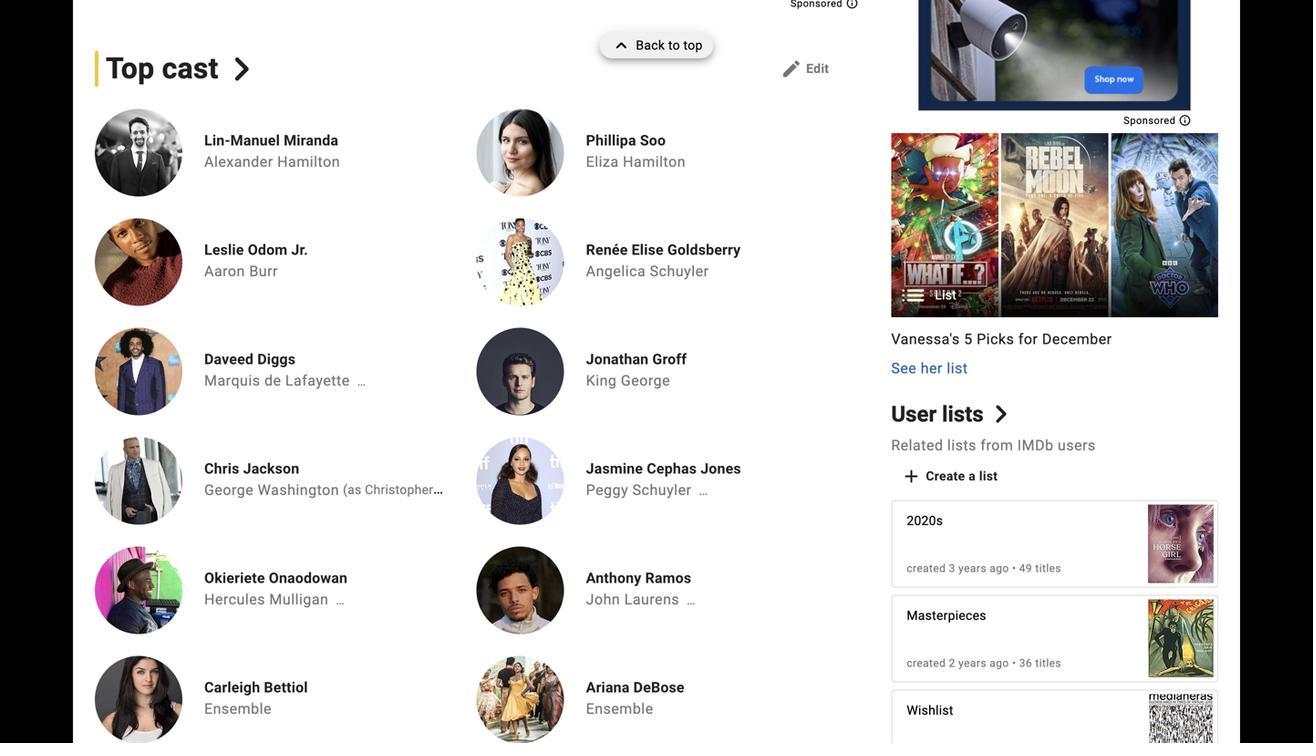 Task type: locate. For each thing, give the bounding box(es) containing it.
jonathan groff link
[[586, 350, 687, 368]]

add image
[[901, 466, 923, 488]]

december
[[1043, 330, 1113, 348]]

ensemble inside ariana debose ensemble
[[586, 701, 654, 718]]

user
[[892, 401, 937, 427]]

carleigh bettiol ensemble
[[204, 679, 308, 718]]

lists for user
[[943, 401, 984, 427]]

list right the her
[[947, 360, 969, 377]]

… right lafayette
[[357, 374, 366, 389]]

0 vertical spatial schuyler
[[650, 263, 709, 280]]

hamilton down miranda
[[277, 153, 340, 171]]

1 vertical spatial lists
[[948, 437, 977, 454]]

chevron right inline image up from
[[993, 406, 1010, 423]]

manuel
[[230, 132, 280, 149]]

top cast
[[106, 52, 219, 86]]

… inside jasmine cephas jones peggy schuyler …
[[699, 484, 708, 499]]

• left '36'
[[1013, 657, 1017, 670]]

0 vertical spatial years
[[959, 562, 987, 575]]

•
[[1013, 562, 1017, 575], [1013, 657, 1017, 670]]

schuyler down renée elise goldsberry link
[[650, 263, 709, 280]]

0 vertical spatial titles
[[1036, 562, 1062, 575]]

lin-
[[204, 132, 231, 149]]

onaodowan
[[269, 569, 348, 587]]

ariana debose image
[[477, 657, 564, 743]]

ago left '36'
[[990, 657, 1009, 670]]

george down 'chris'
[[204, 482, 254, 499]]

to
[[669, 38, 680, 53]]

(as
[[343, 483, 362, 498]]

schuyler
[[650, 263, 709, 280], [633, 482, 692, 499]]

ensemble link for carleigh
[[204, 701, 272, 718]]

years
[[959, 562, 987, 575], [959, 657, 987, 670]]

production art image
[[892, 133, 1219, 317]]

jonathan
[[586, 351, 649, 368]]

wishlist link
[[892, 685, 1218, 743]]

2 years from the top
[[959, 657, 987, 670]]

1 vertical spatial george
[[204, 482, 254, 499]]

1 vertical spatial •
[[1013, 657, 1017, 670]]

jones
[[701, 460, 741, 477]]

ensemble down ariana
[[586, 701, 654, 718]]

hamilton down the soo
[[623, 153, 686, 171]]

titles right '36'
[[1036, 657, 1062, 670]]

george inside the chris jackson george washington (as christopher jackson)
[[204, 482, 254, 499]]

titles for masterpieces
[[1036, 657, 1062, 670]]

anthony ramos john laurens …
[[586, 569, 696, 609]]

vanessa's 5 picks for december link
[[892, 328, 1219, 350]]

john
[[586, 591, 621, 609]]

1 ensemble link from the left
[[204, 701, 272, 718]]

schuyler down the jasmine cephas jones link
[[633, 482, 692, 499]]

1 vertical spatial list
[[980, 469, 998, 484]]

ramos
[[646, 569, 692, 587]]

create a list
[[926, 469, 998, 484]]

titles right 49
[[1036, 562, 1062, 575]]

george washington link
[[204, 482, 339, 499]]

1 vertical spatial chevron right inline image
[[993, 406, 1010, 423]]

ensemble link for ariana
[[586, 701, 654, 718]]

… inside okieriete onaodowan hercules mulligan …
[[336, 593, 345, 608]]

0 horizontal spatial ensemble
[[204, 701, 272, 718]]

cast
[[162, 52, 219, 86]]

0 vertical spatial ago
[[990, 562, 1009, 575]]

jr.
[[291, 241, 308, 258]]

0 horizontal spatial chevron right inline image
[[230, 57, 254, 81]]

36
[[1020, 657, 1033, 670]]

king
[[586, 372, 617, 390]]

jonathan groff image
[[477, 328, 564, 416]]

… down onaodowan at the bottom of the page
[[336, 593, 345, 608]]

schuyler inside renée elise goldsberry angelica schuyler
[[650, 263, 709, 280]]

ensemble
[[204, 701, 272, 718], [586, 701, 654, 718]]

… down the ramos
[[687, 593, 696, 608]]

carleigh bettiol link
[[204, 679, 308, 697]]

titles
[[1036, 562, 1062, 575], [1036, 657, 1062, 670]]

chevron right inline image for user lists link
[[993, 406, 1010, 423]]

george inside the jonathan groff king george
[[621, 372, 671, 390]]

miranda
[[284, 132, 339, 149]]

okieriete onaodowan link
[[204, 569, 348, 587]]

1 horizontal spatial hamilton
[[623, 153, 686, 171]]

1 horizontal spatial ensemble link
[[586, 701, 654, 718]]

created 2 years ago • 36 titles
[[907, 657, 1062, 670]]

1 titles from the top
[[1036, 562, 1062, 575]]

1 created from the top
[[907, 562, 946, 575]]

ensemble for carleigh
[[204, 701, 272, 718]]

list for see her list
[[947, 360, 969, 377]]

anthony ramos image
[[477, 547, 564, 635]]

1 horizontal spatial chevron right inline image
[[993, 406, 1010, 423]]

2 ensemble link from the left
[[586, 701, 654, 718]]

jasmine cephas jones image
[[477, 438, 564, 525]]

ensemble down the carleigh
[[204, 701, 272, 718]]

leslie odom jr. aaron burr
[[204, 241, 308, 280]]

top
[[106, 52, 155, 86]]

1 vertical spatial ago
[[990, 657, 1009, 670]]

ago
[[990, 562, 1009, 575], [990, 657, 1009, 670]]

1 horizontal spatial ensemble
[[586, 701, 654, 718]]

2 • from the top
[[1013, 657, 1017, 670]]

groff
[[653, 351, 687, 368]]

phillipa soo image
[[477, 109, 564, 197]]

lin-manuel miranda alexander hamilton
[[204, 132, 340, 171]]

jasmine cephas jones peggy schuyler …
[[586, 460, 741, 499]]

0 vertical spatial george
[[621, 372, 671, 390]]

1 vertical spatial schuyler
[[633, 482, 692, 499]]

cephas
[[647, 460, 697, 477]]

odom
[[248, 241, 288, 258]]

goldsberry
[[668, 241, 741, 258]]

created left "2"
[[907, 657, 946, 670]]

phillipa
[[586, 132, 636, 149]]

jackson)
[[437, 483, 491, 498]]

elise
[[632, 241, 664, 258]]

daveed
[[204, 351, 254, 368]]

… inside the anthony ramos john laurens …
[[687, 593, 696, 608]]

2 ago from the top
[[990, 657, 1009, 670]]

george
[[621, 372, 671, 390], [204, 482, 254, 499]]

john laurens link
[[586, 591, 680, 609]]

lists for related
[[948, 437, 977, 454]]

hamilton
[[277, 153, 340, 171], [623, 153, 686, 171]]

1 vertical spatial created
[[907, 657, 946, 670]]

group
[[892, 133, 1219, 379]]

1 horizontal spatial list
[[980, 469, 998, 484]]

titles for 2020s
[[1036, 562, 1062, 575]]

alison brie in horse girl (2020) image
[[1149, 496, 1214, 593]]

lists up create a list
[[948, 437, 977, 454]]

user lists
[[892, 401, 984, 427]]

leslie
[[204, 241, 244, 258]]

1 vertical spatial titles
[[1036, 657, 1062, 670]]

chevron right inline image inside user lists link
[[993, 406, 1010, 423]]

2 ensemble from the left
[[586, 701, 654, 718]]

2 titles from the top
[[1036, 657, 1062, 670]]

list right a
[[980, 469, 998, 484]]

created left 3
[[907, 562, 946, 575]]

lists up related lists from imdb users
[[943, 401, 984, 427]]

user lists link
[[892, 401, 1010, 427]]

years for masterpieces
[[959, 657, 987, 670]]

lin-manuel miranda link
[[204, 131, 348, 149]]

okieriete
[[204, 569, 265, 587]]

users
[[1058, 437, 1096, 454]]

0 vertical spatial lists
[[943, 401, 984, 427]]

chevron right inline image right cast on the top of page
[[230, 57, 254, 81]]

ensemble link down ariana
[[586, 701, 654, 718]]

0 horizontal spatial list
[[947, 360, 969, 377]]

sponsored content section
[[918, 0, 1192, 126]]

phillipa soo eliza hamilton
[[586, 132, 686, 171]]

anthony ramos link
[[586, 569, 696, 587]]

back to top button
[[600, 33, 714, 58]]

jackson
[[243, 460, 300, 477]]

angelica schuyler link
[[586, 263, 709, 280]]

years right "2"
[[959, 657, 987, 670]]

bettiol
[[264, 679, 308, 696]]

1 horizontal spatial george
[[621, 372, 671, 390]]

christopher
[[365, 483, 434, 498]]

ensemble inside carleigh bettiol ensemble
[[204, 701, 272, 718]]

ensemble link down the carleigh
[[204, 701, 272, 718]]

chris
[[204, 460, 239, 477]]

1 years from the top
[[959, 562, 987, 575]]

peggy
[[586, 482, 629, 499]]

1 ago from the top
[[990, 562, 1009, 575]]

list
[[947, 360, 969, 377], [980, 469, 998, 484]]

lists
[[943, 401, 984, 427], [948, 437, 977, 454]]

chevron right inline image for 'top cast' link
[[230, 57, 254, 81]]

aaron burr link
[[204, 263, 278, 280]]

1 • from the top
[[1013, 562, 1017, 575]]

for
[[1019, 330, 1039, 348]]

0 vertical spatial •
[[1013, 562, 1017, 575]]

chevron right inline image
[[230, 57, 254, 81], [993, 406, 1010, 423]]

chris jackson link
[[204, 460, 446, 478]]

years right 3
[[959, 562, 987, 575]]

5
[[964, 330, 973, 348]]

0 vertical spatial list
[[947, 360, 969, 377]]

ensemble for ariana
[[586, 701, 654, 718]]

… down jones
[[699, 484, 708, 499]]

1 ensemble from the left
[[204, 701, 272, 718]]

2 created from the top
[[907, 657, 946, 670]]

• left 49
[[1013, 562, 1017, 575]]

sponsored
[[1124, 115, 1179, 126]]

ago for masterpieces
[[990, 657, 1009, 670]]

jasmine cephas jones link
[[586, 460, 741, 478]]

a
[[969, 469, 976, 484]]

daveed diggs image
[[95, 328, 182, 416]]

king george link
[[586, 372, 671, 390]]

1 vertical spatial years
[[959, 657, 987, 670]]

2 hamilton from the left
[[623, 153, 686, 171]]

chevron right inline image inside 'top cast' link
[[230, 57, 254, 81]]

ago left 49
[[990, 562, 1009, 575]]

created 3 years ago • 49 titles
[[907, 562, 1062, 575]]

okieriete onaodowan image
[[95, 547, 182, 635]]

0 vertical spatial created
[[907, 562, 946, 575]]

0 horizontal spatial hamilton
[[277, 153, 340, 171]]

0 horizontal spatial ensemble link
[[204, 701, 272, 718]]

george down jonathan groff link
[[621, 372, 671, 390]]

0 vertical spatial chevron right inline image
[[230, 57, 254, 81]]

years for 2020s
[[959, 562, 987, 575]]

schuyler inside jasmine cephas jones peggy schuyler …
[[633, 482, 692, 499]]

0 horizontal spatial george
[[204, 482, 254, 499]]

created for 2020s
[[907, 562, 946, 575]]

1 hamilton from the left
[[277, 153, 340, 171]]



Task type: vqa. For each thing, say whether or not it's contained in the screenshot.
Man"
no



Task type: describe. For each thing, give the bounding box(es) containing it.
sidewalls (2011) image
[[1149, 685, 1214, 743]]

see her list button
[[892, 357, 969, 379]]

alexander
[[204, 153, 273, 171]]

create a list button
[[892, 460, 1013, 493]]

leslie odom jr. link
[[204, 241, 308, 259]]

diggs
[[257, 351, 296, 368]]

list for create a list
[[980, 469, 998, 484]]

daveed diggs marquis de lafayette …
[[204, 351, 366, 390]]

okieriete onaodowan hercules mulligan …
[[204, 569, 348, 609]]

the cabinet of dr. caligari (1920) image
[[1149, 591, 1214, 688]]

related lists from imdb users
[[892, 437, 1096, 454]]

hercules
[[204, 591, 265, 609]]

jonathan groff king george
[[586, 351, 687, 390]]

renée
[[586, 241, 628, 258]]

vanessa's
[[892, 330, 960, 348]]

eliza
[[586, 153, 619, 171]]

see her list
[[892, 360, 969, 377]]

hamilton inside lin-manuel miranda alexander hamilton
[[277, 153, 340, 171]]

de
[[265, 372, 281, 390]]

49
[[1020, 562, 1033, 575]]

back to top
[[636, 38, 703, 53]]

anthony
[[586, 569, 642, 587]]

eliza hamilton link
[[586, 153, 686, 171]]

… inside 'daveed diggs marquis de lafayette …'
[[357, 374, 366, 389]]

top
[[684, 38, 703, 53]]

• for masterpieces
[[1013, 657, 1017, 670]]

list
[[935, 288, 957, 303]]

renée elise goldsberry image
[[477, 219, 564, 306]]

laurens
[[625, 591, 680, 609]]

her
[[921, 360, 943, 377]]

hercules mulligan link
[[204, 591, 329, 609]]

edit
[[807, 61, 830, 76]]

picks
[[977, 330, 1015, 348]]

group containing vanessa's 5 picks for december
[[892, 133, 1219, 379]]

ariana
[[586, 679, 630, 696]]

chris jackson image
[[95, 438, 182, 525]]

alexander hamilton link
[[204, 153, 340, 171]]

expand less image
[[611, 33, 636, 58]]

wishlist
[[907, 703, 954, 718]]

list link
[[892, 133, 1219, 317]]

hamilton inside the phillipa soo eliza hamilton
[[623, 153, 686, 171]]

ago for 2020s
[[990, 562, 1009, 575]]

peggy schuyler link
[[586, 482, 692, 499]]

• for 2020s
[[1013, 562, 1017, 575]]

chris jackson george washington (as christopher jackson)
[[204, 460, 491, 499]]

2020s
[[907, 514, 944, 529]]

lin-manuel miranda image
[[95, 109, 182, 197]]

ariana debose link
[[586, 679, 685, 697]]

created for masterpieces
[[907, 657, 946, 670]]

top cast link
[[95, 51, 254, 87]]

2
[[949, 657, 956, 670]]

schuyler for elise
[[650, 263, 709, 280]]

see
[[892, 360, 917, 377]]

renée elise goldsberry angelica schuyler
[[586, 241, 741, 280]]

aaron
[[204, 263, 245, 280]]

schuyler for cephas
[[633, 482, 692, 499]]

3
[[949, 562, 956, 575]]

related
[[892, 437, 944, 454]]

carleigh bettiol image
[[95, 657, 182, 743]]

from
[[981, 437, 1014, 454]]

lafayette
[[285, 372, 350, 390]]

daveed diggs link
[[204, 350, 366, 368]]

list group
[[892, 133, 1219, 317]]

ariana debose ensemble
[[586, 679, 685, 718]]

leslie odom jr. image
[[95, 219, 182, 306]]

angelica
[[586, 263, 646, 280]]

masterpieces
[[907, 609, 987, 624]]

mulligan
[[269, 591, 329, 609]]

marquis
[[204, 372, 260, 390]]

phillipa soo link
[[586, 131, 693, 149]]

burr
[[249, 263, 278, 280]]

soo
[[640, 132, 666, 149]]

vanessa's 5 picks for december
[[892, 330, 1113, 348]]

washington
[[258, 482, 339, 499]]

jasmine
[[586, 460, 643, 477]]

edit image
[[781, 58, 803, 80]]

imdb
[[1018, 437, 1054, 454]]

create
[[926, 469, 966, 484]]



